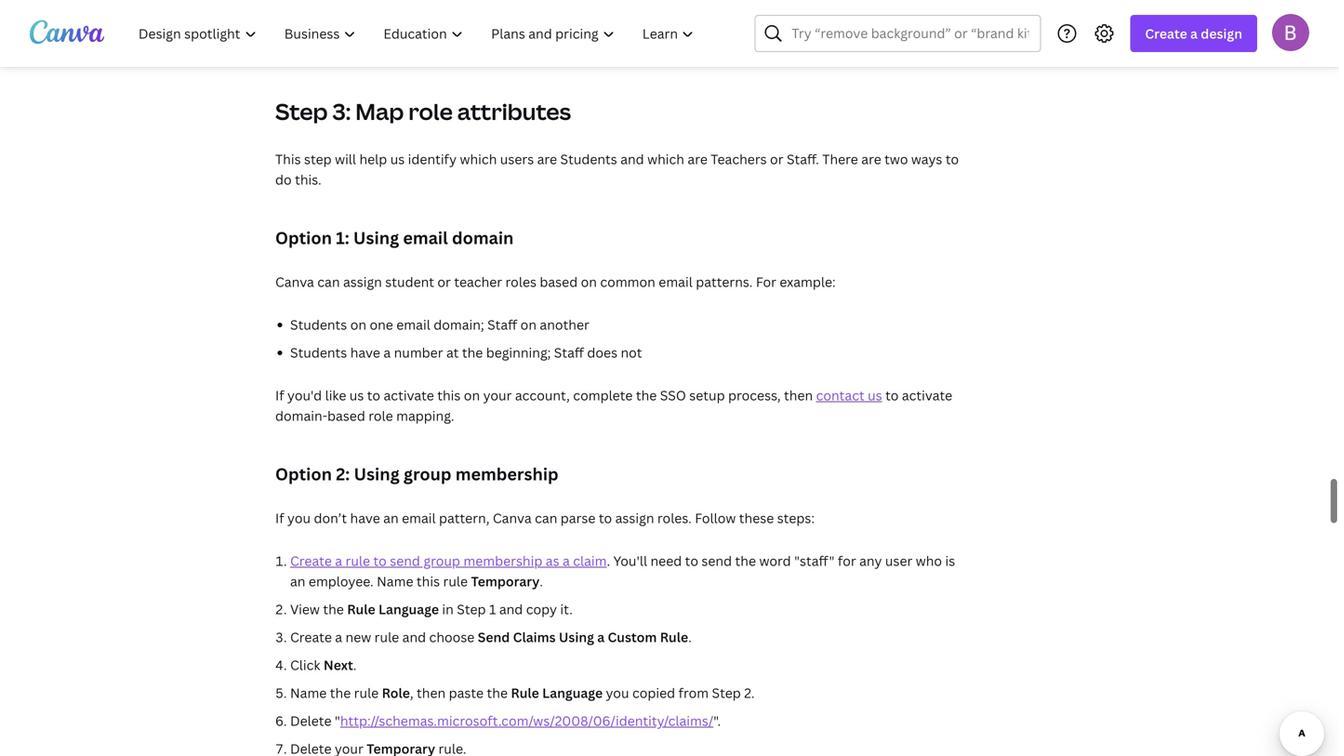 Task type: vqa. For each thing, say whether or not it's contained in the screenshot.
the '1080'
no



Task type: locate. For each thing, give the bounding box(es) containing it.
step left 2.
[[712, 684, 741, 702]]

if for if you don't have an email pattern, canva can parse to assign roles. follow these steps:
[[275, 509, 284, 527]]

role up identify
[[409, 96, 453, 126]]

1 vertical spatial using
[[354, 463, 400, 486]]

if you don't have an email pattern, canva can parse to assign roles. follow these steps:
[[275, 509, 815, 527]]

0 horizontal spatial and
[[402, 628, 426, 646]]

0 horizontal spatial rule
[[347, 600, 375, 618]]

0 vertical spatial language
[[379, 600, 439, 618]]

the left sso
[[636, 386, 657, 404]]

staff
[[487, 316, 517, 333], [554, 344, 584, 361]]

from
[[679, 684, 709, 702]]

you left copied
[[606, 684, 629, 702]]

1 horizontal spatial language
[[542, 684, 603, 702]]

students up you'd
[[290, 344, 347, 361]]

0 vertical spatial group
[[404, 463, 452, 486]]

the
[[462, 344, 483, 361], [636, 386, 657, 404], [735, 552, 756, 570], [323, 600, 344, 618], [330, 684, 351, 702], [487, 684, 508, 702]]

based right roles at top left
[[540, 273, 578, 291]]

word
[[759, 552, 791, 570]]

paste
[[449, 684, 484, 702]]

to inside to activate domain-based role mapping.
[[886, 386, 899, 404]]

1 vertical spatial an
[[290, 572, 306, 590]]

language left in
[[379, 600, 439, 618]]

using right 2:
[[354, 463, 400, 486]]

role
[[409, 96, 453, 126], [369, 407, 393, 425]]

a down one
[[384, 344, 391, 361]]

0 vertical spatial create
[[1145, 25, 1188, 42]]

claim
[[573, 552, 607, 570]]

".
[[714, 712, 721, 730]]

send inside . you'll need to send the word "staff" for any user who is an employee. name this rule
[[702, 552, 732, 570]]

0 vertical spatial canva
[[275, 273, 314, 291]]

1 horizontal spatial rule
[[511, 684, 539, 702]]

option left 1:
[[275, 226, 332, 249]]

on
[[581, 273, 597, 291], [350, 316, 367, 333], [521, 316, 537, 333], [464, 386, 480, 404]]

send up 'view the rule language in step 1 and copy it.'
[[390, 552, 420, 570]]

membership up temporary
[[464, 552, 543, 570]]

using
[[353, 226, 399, 249], [354, 463, 400, 486], [559, 628, 594, 646]]

which
[[460, 150, 497, 168], [647, 150, 685, 168]]

map
[[355, 96, 404, 126]]

1 vertical spatial role
[[369, 407, 393, 425]]

this up 'view the rule language in step 1 and copy it.'
[[417, 572, 440, 590]]

1 horizontal spatial can
[[535, 509, 558, 527]]

have down one
[[350, 344, 380, 361]]

beginning;
[[486, 344, 551, 361]]

0 vertical spatial role
[[409, 96, 453, 126]]

1 horizontal spatial name
[[377, 572, 413, 590]]

have right the don't
[[350, 509, 380, 527]]

create left design at right top
[[1145, 25, 1188, 42]]

1 vertical spatial then
[[417, 684, 446, 702]]

activate up mapping. on the left bottom of the page
[[384, 386, 434, 404]]

activate inside to activate domain-based role mapping.
[[902, 386, 953, 404]]

using down the it.
[[559, 628, 594, 646]]

or left "staff."
[[770, 150, 784, 168]]

delete
[[290, 712, 332, 730]]

0 horizontal spatial step
[[275, 96, 328, 126]]

2 vertical spatial students
[[290, 344, 347, 361]]

have
[[350, 344, 380, 361], [350, 509, 380, 527]]

1 vertical spatial and
[[499, 600, 523, 618]]

if left you'd
[[275, 386, 284, 404]]

option 2: using group membership
[[275, 463, 559, 486]]

or
[[770, 150, 784, 168], [438, 273, 451, 291]]

membership
[[455, 463, 559, 486], [464, 552, 543, 570]]

0 horizontal spatial are
[[537, 150, 557, 168]]

new
[[346, 628, 371, 646]]

0 vertical spatial staff
[[487, 316, 517, 333]]

account,
[[515, 386, 570, 404]]

1 vertical spatial have
[[350, 509, 380, 527]]

2 vertical spatial and
[[402, 628, 426, 646]]

not
[[621, 344, 642, 361]]

1 horizontal spatial based
[[540, 273, 578, 291]]

on up beginning;
[[521, 316, 537, 333]]

2 option from the top
[[275, 463, 332, 486]]

which left teachers
[[647, 150, 685, 168]]

us
[[390, 150, 405, 168], [350, 386, 364, 404], [868, 386, 882, 404]]

based down like
[[327, 407, 365, 425]]

domain;
[[434, 316, 484, 333]]

2 vertical spatial step
[[712, 684, 741, 702]]

option left 2:
[[275, 463, 332, 486]]

0 horizontal spatial send
[[390, 552, 420, 570]]

to inside 'this step will help us identify which users are students and which are teachers or staff. there are two ways to do this.'
[[946, 150, 959, 168]]

to right need
[[685, 552, 699, 570]]

then right ,
[[417, 684, 446, 702]]

0 vertical spatial and
[[621, 150, 644, 168]]

assign
[[343, 273, 382, 291], [615, 509, 654, 527]]

name
[[377, 572, 413, 590], [290, 684, 327, 702]]

to right parse
[[599, 509, 612, 527]]

the left word
[[735, 552, 756, 570]]

1 vertical spatial based
[[327, 407, 365, 425]]

which left users
[[460, 150, 497, 168]]

1
[[489, 600, 496, 618]]

mapping.
[[396, 407, 454, 425]]

on left the 'common'
[[581, 273, 597, 291]]

and inside 'this step will help us identify which users are students and which are teachers or staff. there are two ways to do this.'
[[621, 150, 644, 168]]

1 vertical spatial staff
[[554, 344, 584, 361]]

1 vertical spatial this
[[417, 572, 440, 590]]

0 horizontal spatial an
[[290, 572, 306, 590]]

0 horizontal spatial based
[[327, 407, 365, 425]]

1 if from the top
[[275, 386, 284, 404]]

1 vertical spatial language
[[542, 684, 603, 702]]

3 are from the left
[[862, 150, 882, 168]]

send for the
[[702, 552, 732, 570]]

step left 3:
[[275, 96, 328, 126]]

using right 1:
[[353, 226, 399, 249]]

complete
[[573, 386, 633, 404]]

rule right new
[[375, 628, 399, 646]]

send down follow
[[702, 552, 732, 570]]

step 3: map role attributes
[[275, 96, 571, 126]]

rule inside . you'll need to send the word "staff" for any user who is an employee. name this rule
[[443, 572, 468, 590]]

0 vertical spatial have
[[350, 344, 380, 361]]

group up pattern, at the bottom left
[[404, 463, 452, 486]]

0 vertical spatial name
[[377, 572, 413, 590]]

0 horizontal spatial language
[[379, 600, 439, 618]]

students on one email domain; staff on another
[[290, 316, 590, 333]]

0 vertical spatial option
[[275, 226, 332, 249]]

copied
[[632, 684, 675, 702]]

0 vertical spatial if
[[275, 386, 284, 404]]

2 activate from the left
[[902, 386, 953, 404]]

an up view
[[290, 572, 306, 590]]

this up mapping. on the left bottom of the page
[[437, 386, 461, 404]]

then
[[784, 386, 813, 404], [417, 684, 446, 702]]

step left 1
[[457, 600, 486, 618]]

can left parse
[[535, 509, 558, 527]]

using for email
[[353, 226, 399, 249]]

create a new rule and choose send claims using a custom rule .
[[290, 628, 692, 646]]

1 vertical spatial canva
[[493, 509, 532, 527]]

3:
[[332, 96, 351, 126]]

0 vertical spatial using
[[353, 226, 399, 249]]

language
[[379, 600, 439, 618], [542, 684, 603, 702]]

step
[[275, 96, 328, 126], [457, 600, 486, 618], [712, 684, 741, 702]]

2 which from the left
[[647, 150, 685, 168]]

based inside to activate domain-based role mapping.
[[327, 407, 365, 425]]

2 horizontal spatial are
[[862, 150, 882, 168]]

us right contact
[[868, 386, 882, 404]]

1 vertical spatial students
[[290, 316, 347, 333]]

1 horizontal spatial are
[[688, 150, 708, 168]]

option for option 1: using email domain
[[275, 226, 332, 249]]

. up from
[[688, 628, 692, 646]]

0 horizontal spatial you
[[287, 509, 311, 527]]

0 vertical spatial or
[[770, 150, 784, 168]]

1 horizontal spatial activate
[[902, 386, 953, 404]]

0 horizontal spatial can
[[317, 273, 340, 291]]

this
[[437, 386, 461, 404], [417, 572, 440, 590]]

1 have from the top
[[350, 344, 380, 361]]

for
[[838, 552, 856, 570]]

teacher
[[454, 273, 502, 291]]

two
[[885, 150, 908, 168]]

name up 'view the rule language in step 1 and copy it.'
[[377, 572, 413, 590]]

membership up if you don't have an email pattern, canva can parse to assign roles. follow these steps:
[[455, 463, 559, 486]]

the right at
[[462, 344, 483, 361]]

0 vertical spatial assign
[[343, 273, 382, 291]]

1 vertical spatial or
[[438, 273, 451, 291]]

rule right custom
[[660, 628, 688, 646]]

staff down the another
[[554, 344, 584, 361]]

group down pattern, at the bottom left
[[424, 552, 460, 570]]

to right ways
[[946, 150, 959, 168]]

top level navigation element
[[127, 15, 710, 52]]

. up copy
[[540, 572, 543, 590]]

1 vertical spatial if
[[275, 509, 284, 527]]

1 vertical spatial assign
[[615, 509, 654, 527]]

students inside 'this step will help us identify which users are students and which are teachers or staff. there are two ways to do this.'
[[560, 150, 617, 168]]

to activate domain-based role mapping.
[[275, 386, 953, 425]]

1 horizontal spatial role
[[409, 96, 453, 126]]

1 vertical spatial you
[[606, 684, 629, 702]]

create up "click"
[[290, 628, 332, 646]]

0 horizontal spatial staff
[[487, 316, 517, 333]]

or left teacher
[[438, 273, 451, 291]]

a up employee.
[[335, 552, 342, 570]]

us right like
[[350, 386, 364, 404]]

2 horizontal spatial and
[[621, 150, 644, 168]]

. inside . you'll need to send the word "staff" for any user who is an employee. name this rule
[[607, 552, 610, 570]]

you left the don't
[[287, 509, 311, 527]]

us right help
[[390, 150, 405, 168]]

1 horizontal spatial or
[[770, 150, 784, 168]]

are right users
[[537, 150, 557, 168]]

1 option from the top
[[275, 226, 332, 249]]

is
[[945, 552, 955, 570]]

0 horizontal spatial then
[[417, 684, 446, 702]]

2 horizontal spatial step
[[712, 684, 741, 702]]

an down 'option 2: using group membership'
[[383, 509, 399, 527]]

create up employee.
[[290, 552, 332, 570]]

1 send from the left
[[390, 552, 420, 570]]

or inside 'this step will help us identify which users are students and which are teachers or staff. there are two ways to do this.'
[[770, 150, 784, 168]]

create inside 'dropdown button'
[[1145, 25, 1188, 42]]

roles.
[[658, 509, 692, 527]]

group
[[404, 463, 452, 486], [424, 552, 460, 570]]

to right contact us link
[[886, 386, 899, 404]]

2 horizontal spatial rule
[[660, 628, 688, 646]]

1 horizontal spatial us
[[390, 150, 405, 168]]

a left design at right top
[[1191, 25, 1198, 42]]

rule up http://schemas.microsoft.com/ws/2008/06/identity/claims/
[[511, 684, 539, 702]]

staff up beginning;
[[487, 316, 517, 333]]

based
[[540, 273, 578, 291], [327, 407, 365, 425]]

assign left roles.
[[615, 509, 654, 527]]

1 horizontal spatial send
[[702, 552, 732, 570]]

2 vertical spatial rule
[[511, 684, 539, 702]]

then left contact
[[784, 386, 813, 404]]

2 if from the top
[[275, 509, 284, 527]]

1 horizontal spatial assign
[[615, 509, 654, 527]]

2 vertical spatial using
[[559, 628, 594, 646]]

. you'll need to send the word "staff" for any user who is an employee. name this rule
[[290, 552, 955, 590]]

if left the don't
[[275, 509, 284, 527]]

0 vertical spatial this
[[437, 386, 461, 404]]

are
[[537, 150, 557, 168], [688, 150, 708, 168], [862, 150, 882, 168]]

create a rule to send group membership as a claim link
[[290, 552, 607, 570]]

are left teachers
[[688, 150, 708, 168]]

setup
[[689, 386, 725, 404]]

1 vertical spatial option
[[275, 463, 332, 486]]

activate
[[384, 386, 434, 404], [902, 386, 953, 404]]

0 vertical spatial can
[[317, 273, 340, 291]]

a left custom
[[597, 628, 605, 646]]

0 horizontal spatial which
[[460, 150, 497, 168]]

one
[[370, 316, 393, 333]]

students have a number at the beginning; staff does not
[[290, 344, 642, 361]]

name up the delete
[[290, 684, 327, 702]]

students right users
[[560, 150, 617, 168]]

language up http://schemas.microsoft.com/ws/2008/06/identity/claims/
[[542, 684, 603, 702]]

rule down create a rule to send group membership as a claim 'link'
[[443, 572, 468, 590]]

click next .
[[290, 656, 357, 674]]

can
[[317, 273, 340, 291], [535, 509, 558, 527]]

1 vertical spatial can
[[535, 509, 558, 527]]

0 horizontal spatial activate
[[384, 386, 434, 404]]

1 horizontal spatial and
[[499, 600, 523, 618]]

2 have from the top
[[350, 509, 380, 527]]

2 are from the left
[[688, 150, 708, 168]]

create
[[1145, 25, 1188, 42], [290, 552, 332, 570], [290, 628, 332, 646]]

1 horizontal spatial you
[[606, 684, 629, 702]]

1 vertical spatial create
[[290, 552, 332, 570]]

activate right contact us link
[[902, 386, 953, 404]]

temporary
[[471, 572, 540, 590]]

1 horizontal spatial which
[[647, 150, 685, 168]]

choose
[[429, 628, 475, 646]]

and
[[621, 150, 644, 168], [499, 600, 523, 618], [402, 628, 426, 646]]

0 vertical spatial an
[[383, 509, 399, 527]]

rule left the role on the left bottom of page
[[354, 684, 379, 702]]

0 vertical spatial based
[[540, 273, 578, 291]]

are left two
[[862, 150, 882, 168]]

1 vertical spatial step
[[457, 600, 486, 618]]

an
[[383, 509, 399, 527], [290, 572, 306, 590]]

the down next
[[330, 684, 351, 702]]

you
[[287, 509, 311, 527], [606, 684, 629, 702]]

0 horizontal spatial name
[[290, 684, 327, 702]]

. left you'll
[[607, 552, 610, 570]]

option 1: using email domain
[[275, 226, 514, 249]]

send
[[478, 628, 510, 646]]

1 vertical spatial name
[[290, 684, 327, 702]]

a
[[1191, 25, 1198, 42], [384, 344, 391, 361], [335, 552, 342, 570], [563, 552, 570, 570], [335, 628, 342, 646], [597, 628, 605, 646]]

1 horizontal spatial an
[[383, 509, 399, 527]]

email down 'option 2: using group membership'
[[402, 509, 436, 527]]

the up delete " http://schemas.microsoft.com/ws/2008/06/identity/claims/ ".
[[487, 684, 508, 702]]

can down 1:
[[317, 273, 340, 291]]

assign up one
[[343, 273, 382, 291]]

1 vertical spatial rule
[[660, 628, 688, 646]]

0 vertical spatial then
[[784, 386, 813, 404]]

2 horizontal spatial us
[[868, 386, 882, 404]]

students left one
[[290, 316, 347, 333]]

0 horizontal spatial role
[[369, 407, 393, 425]]

0 vertical spatial students
[[560, 150, 617, 168]]

1 horizontal spatial then
[[784, 386, 813, 404]]

send
[[390, 552, 420, 570], [702, 552, 732, 570]]

rule up new
[[347, 600, 375, 618]]

2 send from the left
[[702, 552, 732, 570]]

role left mapping. on the left bottom of the page
[[369, 407, 393, 425]]



Task type: describe. For each thing, give the bounding box(es) containing it.
this inside . you'll need to send the word "staff" for any user who is an employee. name this rule
[[417, 572, 440, 590]]

another
[[540, 316, 590, 333]]

1 activate from the left
[[384, 386, 434, 404]]

it.
[[560, 600, 573, 618]]

0 vertical spatial you
[[287, 509, 311, 527]]

ways
[[911, 150, 943, 168]]

1 horizontal spatial step
[[457, 600, 486, 618]]

1 which from the left
[[460, 150, 497, 168]]

in
[[442, 600, 454, 618]]

don't
[[314, 509, 347, 527]]

domain-
[[275, 407, 327, 425]]

2 vertical spatial create
[[290, 628, 332, 646]]

there
[[823, 150, 858, 168]]

parse
[[561, 509, 596, 527]]

common
[[600, 273, 656, 291]]

create a design
[[1145, 25, 1243, 42]]

0 horizontal spatial or
[[438, 273, 451, 291]]

create a rule to send group membership as a claim
[[290, 552, 607, 570]]

2:
[[336, 463, 350, 486]]

claims
[[513, 628, 556, 646]]

the inside . you'll need to send the word "staff" for any user who is an employee. name this rule
[[735, 552, 756, 570]]

student
[[385, 273, 434, 291]]

0 vertical spatial rule
[[347, 600, 375, 618]]

2.
[[744, 684, 755, 702]]

you'll
[[614, 552, 647, 570]]

if you'd like us to activate this on your account, complete the sso setup process, then contact us
[[275, 386, 882, 404]]

create for create a rule to send group membership as a claim
[[290, 552, 332, 570]]

employee.
[[309, 572, 374, 590]]

to right like
[[367, 386, 381, 404]]

this
[[275, 150, 301, 168]]

you'd
[[287, 386, 322, 404]]

any
[[860, 552, 882, 570]]

a right as
[[563, 552, 570, 570]]

0 vertical spatial membership
[[455, 463, 559, 486]]

bob builder image
[[1272, 14, 1310, 51]]

role
[[382, 684, 410, 702]]

to inside . you'll need to send the word "staff" for any user who is an employee. name this rule
[[685, 552, 699, 570]]

if for if you'd like us to activate this on your account, complete the sso setup process, then contact us
[[275, 386, 284, 404]]

copy
[[526, 600, 557, 618]]

click
[[290, 656, 320, 674]]

http://schemas.microsoft.com/ws/2008/06/identity/claims/
[[340, 712, 714, 730]]

create a design button
[[1130, 15, 1258, 52]]

on left one
[[350, 316, 367, 333]]

create for create a design
[[1145, 25, 1188, 42]]

this.
[[295, 171, 322, 188]]

0 vertical spatial step
[[275, 96, 328, 126]]

email right the 'common'
[[659, 273, 693, 291]]

rule up employee.
[[346, 552, 370, 570]]

email up number
[[396, 316, 430, 333]]

follow
[[695, 509, 736, 527]]

domain
[[452, 226, 514, 249]]

these
[[739, 509, 774, 527]]

a inside create a design 'dropdown button'
[[1191, 25, 1198, 42]]

0 horizontal spatial assign
[[343, 273, 382, 291]]

your
[[483, 386, 512, 404]]

1 horizontal spatial staff
[[554, 344, 584, 361]]

step
[[304, 150, 332, 168]]

a left new
[[335, 628, 342, 646]]

delete " http://schemas.microsoft.com/ws/2008/06/identity/claims/ ".
[[290, 712, 721, 730]]

need
[[651, 552, 682, 570]]

view the rule language in step 1 and copy it.
[[290, 600, 573, 618]]

custom
[[608, 628, 657, 646]]

pattern,
[[439, 509, 490, 527]]

process,
[[728, 386, 781, 404]]

email up student
[[403, 226, 448, 249]]

will
[[335, 150, 356, 168]]

name inside . you'll need to send the word "staff" for any user who is an employee. name this rule
[[377, 572, 413, 590]]

1:
[[336, 226, 349, 249]]

"
[[335, 712, 340, 730]]

1 horizontal spatial canva
[[493, 509, 532, 527]]

Try "remove background" or "brand kit" search field
[[792, 16, 1029, 51]]

steps:
[[777, 509, 815, 527]]

0 horizontal spatial us
[[350, 386, 364, 404]]

to up employee.
[[373, 552, 387, 570]]

next
[[324, 656, 353, 674]]

user
[[885, 552, 913, 570]]

help
[[359, 150, 387, 168]]

0 horizontal spatial canva
[[275, 273, 314, 291]]

students for students have a number at the beginning; staff does not
[[290, 344, 347, 361]]

"staff"
[[794, 552, 835, 570]]

at
[[446, 344, 459, 361]]

design
[[1201, 25, 1243, 42]]

role inside to activate domain-based role mapping.
[[369, 407, 393, 425]]

1 vertical spatial membership
[[464, 552, 543, 570]]

teachers
[[711, 150, 767, 168]]

contact
[[816, 386, 865, 404]]

1 vertical spatial group
[[424, 552, 460, 570]]

students for students on one email domain; staff on another
[[290, 316, 347, 333]]

temporary .
[[471, 572, 543, 590]]

sso
[[660, 386, 686, 404]]

canva can assign student or teacher roles based on common email patterns. for example:
[[275, 273, 836, 291]]

for
[[756, 273, 777, 291]]

like
[[325, 386, 346, 404]]

. down new
[[353, 656, 357, 674]]

using for group
[[354, 463, 400, 486]]

name the rule role , then paste the rule language you copied from step 2.
[[290, 684, 755, 702]]

who
[[916, 552, 942, 570]]

the right view
[[323, 600, 344, 618]]

send for group
[[390, 552, 420, 570]]

example:
[[780, 273, 836, 291]]

option for option 2: using group membership
[[275, 463, 332, 486]]

as
[[546, 552, 560, 570]]

an inside . you'll need to send the word "staff" for any user who is an employee. name this rule
[[290, 572, 306, 590]]

,
[[410, 684, 414, 702]]

1 are from the left
[[537, 150, 557, 168]]

users
[[500, 150, 534, 168]]

attributes
[[457, 96, 571, 126]]

identify
[[408, 150, 457, 168]]

us inside 'this step will help us identify which users are students and which are teachers or staff. there are two ways to do this.'
[[390, 150, 405, 168]]

roles
[[506, 273, 537, 291]]

view
[[290, 600, 320, 618]]

http://schemas.microsoft.com/ws/2008/06/identity/claims/ link
[[340, 712, 714, 730]]

on left your
[[464, 386, 480, 404]]

staff.
[[787, 150, 819, 168]]



